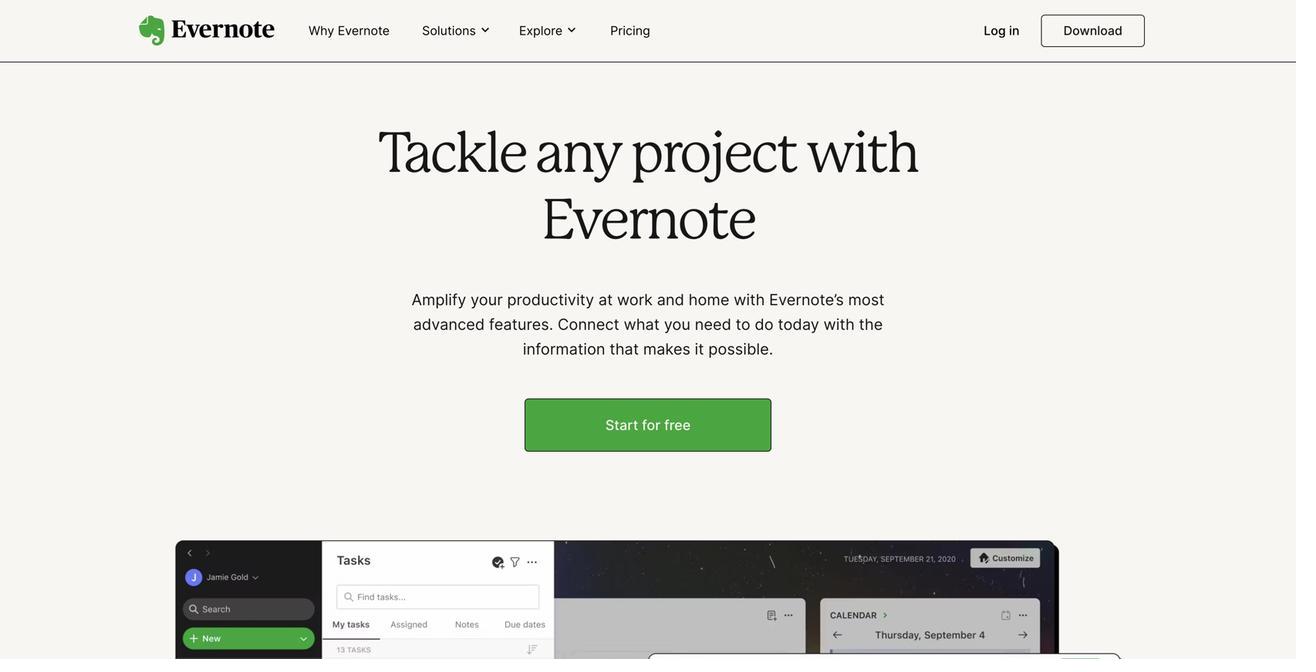 Task type: locate. For each thing, give the bounding box(es) containing it.
makes
[[644, 340, 691, 359]]

you
[[664, 315, 691, 334]]

work
[[617, 290, 653, 309]]

evernote logo image
[[139, 16, 275, 46]]

that
[[610, 340, 639, 359]]

connect
[[558, 315, 620, 334]]

start for free
[[606, 417, 691, 434]]

what
[[624, 315, 660, 334]]

project
[[631, 130, 797, 183]]

pricing
[[611, 23, 651, 38]]

2 vertical spatial with
[[824, 315, 855, 334]]

in
[[1010, 23, 1020, 38]]

information
[[523, 340, 606, 359]]

solutions button
[[418, 22, 496, 40]]

0 horizontal spatial evernote
[[338, 23, 390, 38]]

evernote down tackle any project with
[[542, 197, 755, 250]]

explore
[[519, 23, 563, 38]]

1 vertical spatial evernote
[[542, 197, 755, 250]]

1 horizontal spatial evernote
[[542, 197, 755, 250]]

need
[[695, 315, 732, 334]]

free
[[665, 417, 691, 434]]

it
[[695, 340, 704, 359]]

with
[[807, 130, 918, 183], [734, 290, 765, 309], [824, 315, 855, 334]]

evernote right "why" on the left of the page
[[338, 23, 390, 38]]

to
[[736, 315, 751, 334]]

the
[[859, 315, 883, 334]]

1 vertical spatial with
[[734, 290, 765, 309]]

features.
[[489, 315, 554, 334]]

home
[[689, 290, 730, 309]]

amplify
[[412, 290, 467, 309]]

tasks-kingdom hero screen image
[[139, 539, 1158, 660]]

for
[[642, 417, 661, 434]]

evernote
[[338, 23, 390, 38], [542, 197, 755, 250]]

any
[[536, 130, 621, 183]]



Task type: vqa. For each thing, say whether or not it's contained in the screenshot.
to
yes



Task type: describe. For each thing, give the bounding box(es) containing it.
today
[[778, 315, 820, 334]]

tackle
[[379, 130, 526, 183]]

start for free link
[[525, 399, 772, 452]]

evernote's
[[770, 290, 844, 309]]

why evernote
[[309, 23, 390, 38]]

log in link
[[975, 17, 1029, 46]]

your
[[471, 290, 503, 309]]

start
[[606, 417, 639, 434]]

do
[[755, 315, 774, 334]]

log
[[984, 23, 1006, 38]]

and
[[657, 290, 685, 309]]

solutions
[[422, 23, 476, 38]]

tackle any project with
[[379, 130, 918, 183]]

possible.
[[709, 340, 774, 359]]

0 vertical spatial evernote
[[338, 23, 390, 38]]

explore button
[[515, 22, 583, 40]]

log in
[[984, 23, 1020, 38]]

why evernote link
[[299, 17, 399, 46]]

productivity
[[507, 290, 594, 309]]

pricing link
[[601, 17, 660, 46]]

amplify your productivity at work and home with evernote's most advanced features. connect what you need to do today with the information that makes it possible.
[[412, 290, 885, 359]]

download link
[[1042, 15, 1146, 47]]

why
[[309, 23, 334, 38]]

0 vertical spatial with
[[807, 130, 918, 183]]

download
[[1064, 23, 1123, 38]]

at
[[599, 290, 613, 309]]

most
[[849, 290, 885, 309]]

advanced
[[413, 315, 485, 334]]



